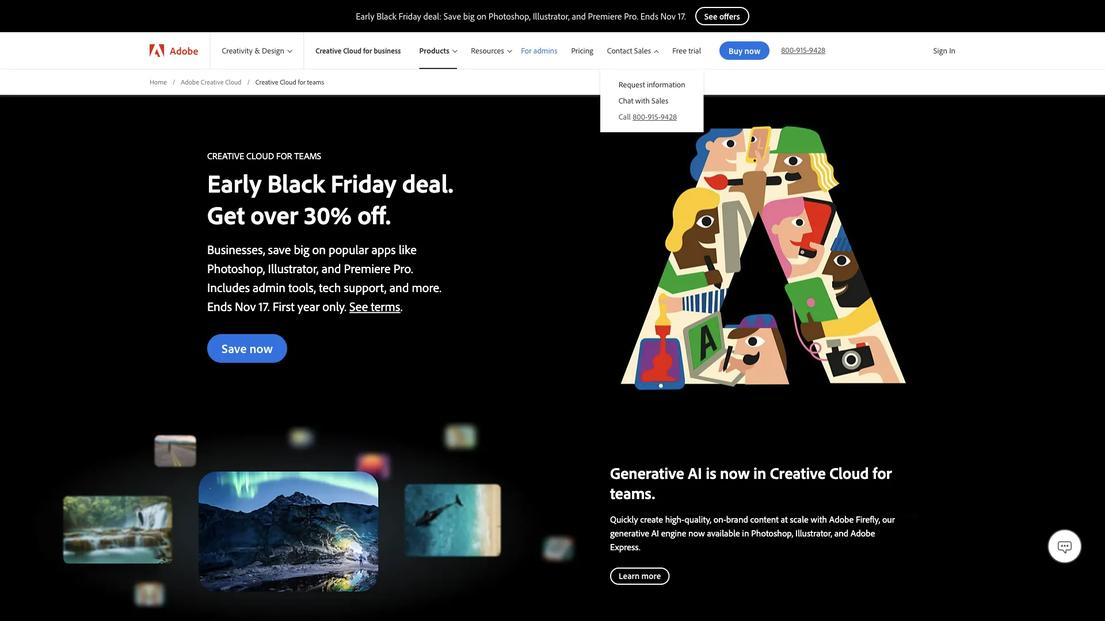 Task type: vqa. For each thing, say whether or not it's contained in the screenshot.
the now in Quickly create high-quality, on-brand content at scale with Adobe Firefly, our generative AI engine now available in Photoshop, Illustrator, and Adobe Express.
yes



Task type: describe. For each thing, give the bounding box(es) containing it.
popular
[[329, 241, 369, 258]]

express.
[[610, 542, 641, 553]]

design
[[262, 46, 284, 56]]

adobe inside 'link'
[[170, 44, 198, 57]]

for for business
[[363, 46, 372, 55]]

more.
[[412, 279, 442, 296]]

creative inside "link"
[[201, 77, 224, 86]]

engine
[[662, 528, 687, 540]]

illustrator, inside quickly create high-quality, on-brand content at scale with adobe firefly, our generative ai engine now available in photoshop, illustrator, and adobe express.
[[796, 528, 833, 540]]

photoshop, for on
[[207, 260, 265, 277]]

save
[[268, 241, 291, 258]]

contact
[[607, 46, 633, 56]]

business
[[374, 46, 401, 55]]

friday inside creative cloud for teams early black friday deal. get over 30% off.
[[331, 167, 397, 199]]

support,
[[344, 279, 387, 296]]

sign in button
[[932, 41, 958, 60]]

illustrator, for popular
[[268, 260, 319, 277]]

for
[[276, 150, 292, 162]]

creativity
[[222, 46, 253, 56]]

for admins link
[[514, 32, 565, 69]]

premiere for tools,
[[344, 260, 391, 277]]

1 horizontal spatial 9428
[[810, 45, 826, 55]]

pro. for businesses, save big on popular apps like photoshop, illustrator, and premiere pro. includes admin tools, tech support, and more. ends nov 17. first year only.
[[394, 260, 413, 277]]

in
[[950, 45, 956, 56]]

apps
[[372, 241, 396, 258]]

0 vertical spatial big
[[464, 10, 475, 22]]

early inside creative cloud for teams early black friday deal. get over 30% off.
[[207, 167, 262, 199]]

sales inside dropdown button
[[635, 46, 651, 56]]

adobe down firefly,
[[851, 528, 876, 540]]

see
[[350, 298, 368, 315]]

terms
[[371, 298, 401, 315]]

creativity & design
[[222, 46, 284, 56]]

first
[[273, 298, 295, 315]]

in inside 'generative ai is now in creative cloud for teams.'
[[754, 463, 767, 484]]

big inside businesses, save big on popular apps like photoshop, illustrator, and premiere pro. includes admin tools, tech support, and more. ends nov 17. first year only.
[[294, 241, 310, 258]]

photoshop, for deal:
[[489, 10, 531, 22]]

learn more link
[[610, 568, 670, 586]]

teams
[[294, 150, 322, 162]]

products button
[[408, 32, 460, 69]]

0 horizontal spatial with
[[636, 95, 650, 105]]

call 800-915-9428
[[619, 112, 677, 122]]

admin
[[253, 279, 286, 296]]

adobe link
[[138, 32, 210, 69]]

chat
[[619, 95, 634, 105]]

0 vertical spatial ends
[[641, 10, 659, 22]]

request information
[[619, 79, 686, 90]]

trial
[[689, 46, 702, 56]]

and inside quickly create high-quality, on-brand content at scale with adobe firefly, our generative ai engine now available in photoshop, illustrator, and adobe express.
[[835, 528, 849, 540]]

early black friday deal: save big on photoshop, illustrator, and premiere pro. ends nov 17.
[[356, 10, 686, 22]]

admins
[[534, 46, 558, 56]]

save now link
[[207, 334, 287, 363]]

pro. for early black friday deal: save big on photoshop, illustrator, and premiere pro. ends nov 17.
[[624, 10, 639, 22]]

adobe creative cloud link
[[181, 77, 242, 87]]

available
[[707, 528, 740, 540]]

call
[[619, 112, 631, 122]]

0 vertical spatial 800-915-9428 link
[[782, 45, 826, 55]]

free trial link
[[666, 32, 708, 69]]

on-
[[714, 514, 727, 526]]

creative down design
[[256, 77, 278, 86]]

our
[[883, 514, 895, 526]]

resources button
[[460, 32, 514, 69]]

0 horizontal spatial save
[[222, 340, 247, 356]]

deal.
[[402, 167, 454, 199]]

learn more
[[619, 571, 661, 582]]

deal:
[[424, 10, 442, 22]]

sign in
[[934, 45, 956, 56]]

1 horizontal spatial 915-
[[797, 45, 810, 55]]

sign
[[934, 45, 948, 56]]

creative
[[207, 150, 244, 162]]

1 vertical spatial sales
[[652, 95, 669, 105]]

over
[[251, 199, 298, 231]]

30%
[[304, 199, 352, 231]]

creative cloud for business
[[316, 46, 401, 55]]

tools,
[[289, 279, 316, 296]]

teams
[[307, 77, 324, 86]]

ai inside 'generative ai is now in creative cloud for teams.'
[[688, 463, 702, 484]]

like
[[399, 241, 417, 258]]

on inside businesses, save big on popular apps like photoshop, illustrator, and premiere pro. includes admin tools, tech support, and more. ends nov 17. first year only.
[[312, 241, 326, 258]]

contact sales button
[[601, 32, 666, 69]]

1 horizontal spatial friday
[[399, 10, 422, 22]]

adobe creative cloud
[[181, 77, 242, 86]]

0 horizontal spatial 800-915-9428 link
[[633, 112, 677, 122]]

pricing link
[[565, 32, 601, 69]]

generative
[[610, 528, 650, 540]]

in inside quickly create high-quality, on-brand content at scale with adobe firefly, our generative ai engine now available in photoshop, illustrator, and adobe express.
[[743, 528, 750, 540]]

at
[[781, 514, 788, 526]]

businesses, save big on popular apps like photoshop, illustrator, and premiere pro. includes admin tools, tech support, and more. ends nov 17. first year only.
[[207, 241, 442, 315]]

quickly create high-quality, on-brand content at scale with adobe firefly, our generative ai engine now available in photoshop, illustrator, and adobe express.
[[610, 514, 895, 553]]

high-
[[666, 514, 685, 526]]

now inside quickly create high-quality, on-brand content at scale with adobe firefly, our generative ai engine now available in photoshop, illustrator, and adobe express.
[[689, 528, 705, 540]]

request information link
[[601, 77, 704, 92]]

firefly,
[[856, 514, 881, 526]]

home link
[[150, 77, 167, 87]]

pricing
[[572, 46, 594, 56]]



Task type: locate. For each thing, give the bounding box(es) containing it.
0 vertical spatial for
[[363, 46, 372, 55]]

chat with sales
[[619, 95, 669, 105]]

1 vertical spatial in
[[743, 528, 750, 540]]

with
[[636, 95, 650, 105], [811, 514, 828, 526]]

0 vertical spatial early
[[356, 10, 375, 22]]

on up resources popup button
[[477, 10, 487, 22]]

for inside 'generative ai is now in creative cloud for teams.'
[[873, 463, 892, 484]]

0 vertical spatial black
[[377, 10, 397, 22]]

1 horizontal spatial 17.
[[678, 10, 686, 22]]

1 horizontal spatial sales
[[652, 95, 669, 105]]

1 vertical spatial early
[[207, 167, 262, 199]]

2 vertical spatial now
[[689, 528, 705, 540]]

0 horizontal spatial big
[[294, 241, 310, 258]]

0 horizontal spatial now
[[250, 340, 273, 356]]

in up content
[[754, 463, 767, 484]]

early up creative cloud for business
[[356, 10, 375, 22]]

cloud left business
[[343, 46, 362, 55]]

1 vertical spatial photoshop,
[[207, 260, 265, 277]]

1 vertical spatial nov
[[235, 298, 256, 315]]

0 horizontal spatial nov
[[235, 298, 256, 315]]

request
[[619, 79, 645, 90]]

1 horizontal spatial for
[[363, 46, 372, 55]]

content
[[751, 514, 779, 526]]

quality,
[[685, 514, 712, 526]]

1 horizontal spatial big
[[464, 10, 475, 22]]

home
[[150, 77, 167, 86]]

black inside creative cloud for teams early black friday deal. get over 30% off.
[[267, 167, 325, 199]]

sales right contact
[[635, 46, 651, 56]]

0 horizontal spatial early
[[207, 167, 262, 199]]

17. inside businesses, save big on popular apps like photoshop, illustrator, and premiere pro. includes admin tools, tech support, and more. ends nov 17. first year only.
[[259, 298, 270, 315]]

0 vertical spatial now
[[250, 340, 273, 356]]

cloud inside "link"
[[225, 77, 242, 86]]

cloud left teams
[[280, 77, 296, 86]]

&
[[255, 46, 260, 56]]

creative up scale in the bottom of the page
[[770, 463, 826, 484]]

ends down includes
[[207, 298, 232, 315]]

now right is
[[720, 463, 750, 484]]

0 horizontal spatial 9428
[[661, 112, 677, 122]]

2 vertical spatial for
[[873, 463, 892, 484]]

for admins
[[521, 46, 558, 56]]

sales down information
[[652, 95, 669, 105]]

teams.
[[610, 483, 656, 504]]

0 vertical spatial photoshop,
[[489, 10, 531, 22]]

on left popular
[[312, 241, 326, 258]]

0 horizontal spatial in
[[743, 528, 750, 540]]

pro. inside businesses, save big on popular apps like photoshop, illustrator, and premiere pro. includes admin tools, tech support, and more. ends nov 17. first year only.
[[394, 260, 413, 277]]

0 horizontal spatial for
[[298, 77, 306, 86]]

pro. up contact sales
[[624, 10, 639, 22]]

businesses,
[[207, 241, 265, 258]]

illustrator, down scale in the bottom of the page
[[796, 528, 833, 540]]

photoshop, down businesses,
[[207, 260, 265, 277]]

cloud down creativity
[[225, 77, 242, 86]]

generative
[[610, 463, 685, 484]]

now down first in the left of the page
[[250, 340, 273, 356]]

creativity & design button
[[210, 32, 304, 69]]

0 vertical spatial with
[[636, 95, 650, 105]]

illustrator, for save
[[533, 10, 570, 22]]

1 vertical spatial save
[[222, 340, 247, 356]]

0 vertical spatial friday
[[399, 10, 422, 22]]

1 horizontal spatial on
[[477, 10, 487, 22]]

2 vertical spatial illustrator,
[[796, 528, 833, 540]]

premiere for 17.
[[588, 10, 622, 22]]

cloud
[[343, 46, 362, 55], [225, 77, 242, 86], [280, 77, 296, 86], [830, 463, 869, 484]]

tech
[[319, 279, 341, 296]]

pro.
[[624, 10, 639, 22], [394, 260, 413, 277]]

black down teams
[[267, 167, 325, 199]]

cloud
[[247, 150, 274, 162]]

in
[[754, 463, 767, 484], [743, 528, 750, 540]]

2 horizontal spatial now
[[720, 463, 750, 484]]

1 horizontal spatial 800-
[[782, 45, 797, 55]]

free
[[673, 46, 687, 56]]

photoshop, inside businesses, save big on popular apps like photoshop, illustrator, and premiere pro. includes admin tools, tech support, and more. ends nov 17. first year only.
[[207, 260, 265, 277]]

sales
[[635, 46, 651, 56], [652, 95, 669, 105]]

generative ai is now in creative cloud for teams.
[[610, 463, 892, 504]]

premiere
[[588, 10, 622, 22], [344, 260, 391, 277]]

1 horizontal spatial nov
[[661, 10, 676, 22]]

0 vertical spatial on
[[477, 10, 487, 22]]

1 horizontal spatial save
[[444, 10, 461, 22]]

with right chat in the right of the page
[[636, 95, 650, 105]]

creative cloud for teams early black friday deal. get over 30% off.
[[207, 150, 459, 231]]

premiere inside businesses, save big on popular apps like photoshop, illustrator, and premiere pro. includes admin tools, tech support, and more. ends nov 17. first year only.
[[344, 260, 391, 277]]

0 horizontal spatial photoshop,
[[207, 260, 265, 277]]

800-915-9428
[[782, 45, 826, 55]]

big right deal:
[[464, 10, 475, 22]]

illustrator, up admins
[[533, 10, 570, 22]]

1 vertical spatial now
[[720, 463, 750, 484]]

1 horizontal spatial ends
[[641, 10, 659, 22]]

resources
[[471, 46, 504, 56]]

more
[[642, 571, 661, 582]]

1 vertical spatial big
[[294, 241, 310, 258]]

1 vertical spatial illustrator,
[[268, 260, 319, 277]]

photoshop,
[[489, 10, 531, 22], [207, 260, 265, 277], [752, 528, 794, 540]]

premiere up contact
[[588, 10, 622, 22]]

ends inside businesses, save big on popular apps like photoshop, illustrator, and premiere pro. includes admin tools, tech support, and more. ends nov 17. first year only.
[[207, 298, 232, 315]]

photoshop, up for
[[489, 10, 531, 22]]

ends
[[641, 10, 659, 22], [207, 298, 232, 315]]

1 vertical spatial 800-
[[633, 112, 648, 122]]

1 horizontal spatial with
[[811, 514, 828, 526]]

0 vertical spatial premiere
[[588, 10, 622, 22]]

1 horizontal spatial ai
[[688, 463, 702, 484]]

2 horizontal spatial for
[[873, 463, 892, 484]]

915-
[[797, 45, 810, 55], [648, 112, 661, 122]]

0 vertical spatial in
[[754, 463, 767, 484]]

1 vertical spatial pro.
[[394, 260, 413, 277]]

early down 'creative'
[[207, 167, 262, 199]]

0 horizontal spatial 17.
[[259, 298, 270, 315]]

for left business
[[363, 46, 372, 55]]

adobe up adobe creative cloud
[[170, 44, 198, 57]]

for for teams
[[298, 77, 306, 86]]

0 vertical spatial pro.
[[624, 10, 639, 22]]

0 horizontal spatial sales
[[635, 46, 651, 56]]

.
[[401, 298, 403, 315]]

with right scale in the bottom of the page
[[811, 514, 828, 526]]

includes
[[207, 279, 250, 296]]

1 horizontal spatial black
[[377, 10, 397, 22]]

1 vertical spatial on
[[312, 241, 326, 258]]

quickly
[[610, 514, 638, 526]]

2 horizontal spatial illustrator,
[[796, 528, 833, 540]]

only.
[[323, 298, 347, 315]]

early
[[356, 10, 375, 22], [207, 167, 262, 199]]

save
[[444, 10, 461, 22], [222, 340, 247, 356]]

1 vertical spatial ends
[[207, 298, 232, 315]]

0 vertical spatial nov
[[661, 10, 676, 22]]

2 vertical spatial photoshop,
[[752, 528, 794, 540]]

in down brand
[[743, 528, 750, 540]]

17. up free
[[678, 10, 686, 22]]

get
[[207, 199, 245, 231]]

1 horizontal spatial photoshop,
[[489, 10, 531, 22]]

0 horizontal spatial ai
[[652, 528, 659, 540]]

ends up contact sales dropdown button
[[641, 10, 659, 22]]

nov up free
[[661, 10, 676, 22]]

year
[[298, 298, 320, 315]]

cloud inside 'generative ai is now in creative cloud for teams.'
[[830, 463, 869, 484]]

cloud up firefly,
[[830, 463, 869, 484]]

photoshop, inside quickly create high-quality, on-brand content at scale with adobe firefly, our generative ai engine now available in photoshop, illustrator, and adobe express.
[[752, 528, 794, 540]]

black up business
[[377, 10, 397, 22]]

adobe left firefly,
[[830, 514, 854, 526]]

see terms link
[[350, 298, 401, 315]]

ai left is
[[688, 463, 702, 484]]

black
[[377, 10, 397, 22], [267, 167, 325, 199]]

and
[[572, 10, 586, 22], [322, 260, 341, 277], [390, 279, 409, 296], [835, 528, 849, 540]]

learn
[[619, 571, 640, 582]]

17. left first in the left of the page
[[259, 298, 270, 315]]

0 horizontal spatial illustrator,
[[268, 260, 319, 277]]

create
[[641, 514, 663, 526]]

creative inside 'generative ai is now in creative cloud for teams.'
[[770, 463, 826, 484]]

big right "save"
[[294, 241, 310, 258]]

premiere up support,
[[344, 260, 391, 277]]

17.
[[678, 10, 686, 22], [259, 298, 270, 315]]

with inside quickly create high-quality, on-brand content at scale with adobe firefly, our generative ai engine now available in photoshop, illustrator, and adobe express.
[[811, 514, 828, 526]]

1 vertical spatial 915-
[[648, 112, 661, 122]]

pro. down like
[[394, 260, 413, 277]]

creative cloud for teams
[[256, 77, 324, 86]]

ai inside quickly create high-quality, on-brand content at scale with adobe firefly, our generative ai engine now available in photoshop, illustrator, and adobe express.
[[652, 528, 659, 540]]

off.
[[358, 199, 391, 231]]

photoshop, down content
[[752, 528, 794, 540]]

1 horizontal spatial premiere
[[588, 10, 622, 22]]

1 horizontal spatial pro.
[[624, 10, 639, 22]]

adobe inside "link"
[[181, 77, 199, 86]]

0 horizontal spatial 915-
[[648, 112, 661, 122]]

1 vertical spatial 9428
[[661, 112, 677, 122]]

friday
[[399, 10, 422, 22], [331, 167, 397, 199]]

is
[[706, 463, 717, 484]]

free trial
[[673, 46, 702, 56]]

for left teams
[[298, 77, 306, 86]]

0 horizontal spatial black
[[267, 167, 325, 199]]

0 vertical spatial illustrator,
[[533, 10, 570, 22]]

1 vertical spatial for
[[298, 77, 306, 86]]

ai down create
[[652, 528, 659, 540]]

illustrator, up tools,
[[268, 260, 319, 277]]

for
[[521, 46, 532, 56]]

1 horizontal spatial in
[[754, 463, 767, 484]]

0 vertical spatial sales
[[635, 46, 651, 56]]

1 vertical spatial friday
[[331, 167, 397, 199]]

2 horizontal spatial photoshop,
[[752, 528, 794, 540]]

illustrator, inside businesses, save big on popular apps like photoshop, illustrator, and premiere pro. includes admin tools, tech support, and more. ends nov 17. first year only.
[[268, 260, 319, 277]]

now down the quality,
[[689, 528, 705, 540]]

see terms .
[[350, 298, 403, 315]]

0 horizontal spatial friday
[[331, 167, 397, 199]]

creative cloud for business link
[[304, 32, 408, 69]]

contact sales
[[607, 46, 651, 56]]

1 vertical spatial with
[[811, 514, 828, 526]]

scale
[[790, 514, 809, 526]]

0 vertical spatial 9428
[[810, 45, 826, 55]]

creative up teams
[[316, 46, 342, 55]]

products
[[420, 46, 450, 56]]

nov down includes
[[235, 298, 256, 315]]

on
[[477, 10, 487, 22], [312, 241, 326, 258]]

creative down creativity
[[201, 77, 224, 86]]

nov inside businesses, save big on popular apps like photoshop, illustrator, and premiere pro. includes admin tools, tech support, and more. ends nov 17. first year only.
[[235, 298, 256, 315]]

0 horizontal spatial ends
[[207, 298, 232, 315]]

0 vertical spatial 800-
[[782, 45, 797, 55]]

1 vertical spatial black
[[267, 167, 325, 199]]

save now
[[222, 340, 273, 356]]

0 vertical spatial save
[[444, 10, 461, 22]]

chat with sales link
[[601, 92, 704, 108]]

adobe right home
[[181, 77, 199, 86]]

1 vertical spatial 17.
[[259, 298, 270, 315]]

now inside 'generative ai is now in creative cloud for teams.'
[[720, 463, 750, 484]]

1 horizontal spatial 800-915-9428 link
[[782, 45, 826, 55]]

brand
[[727, 514, 749, 526]]

0 vertical spatial ai
[[688, 463, 702, 484]]

0 horizontal spatial premiere
[[344, 260, 391, 277]]

1 vertical spatial ai
[[652, 528, 659, 540]]

1 horizontal spatial early
[[356, 10, 375, 22]]

for up 'our'
[[873, 463, 892, 484]]

information
[[647, 79, 686, 90]]

0 vertical spatial 17.
[[678, 10, 686, 22]]

1 horizontal spatial now
[[689, 528, 705, 540]]

0 vertical spatial 915-
[[797, 45, 810, 55]]

1 vertical spatial premiere
[[344, 260, 391, 277]]

800-
[[782, 45, 797, 55], [633, 112, 648, 122]]

1 vertical spatial 800-915-9428 link
[[633, 112, 677, 122]]

0 horizontal spatial on
[[312, 241, 326, 258]]

1 horizontal spatial illustrator,
[[533, 10, 570, 22]]

0 horizontal spatial pro.
[[394, 260, 413, 277]]

creative
[[316, 46, 342, 55], [201, 77, 224, 86], [256, 77, 278, 86], [770, 463, 826, 484]]

0 horizontal spatial 800-
[[633, 112, 648, 122]]



